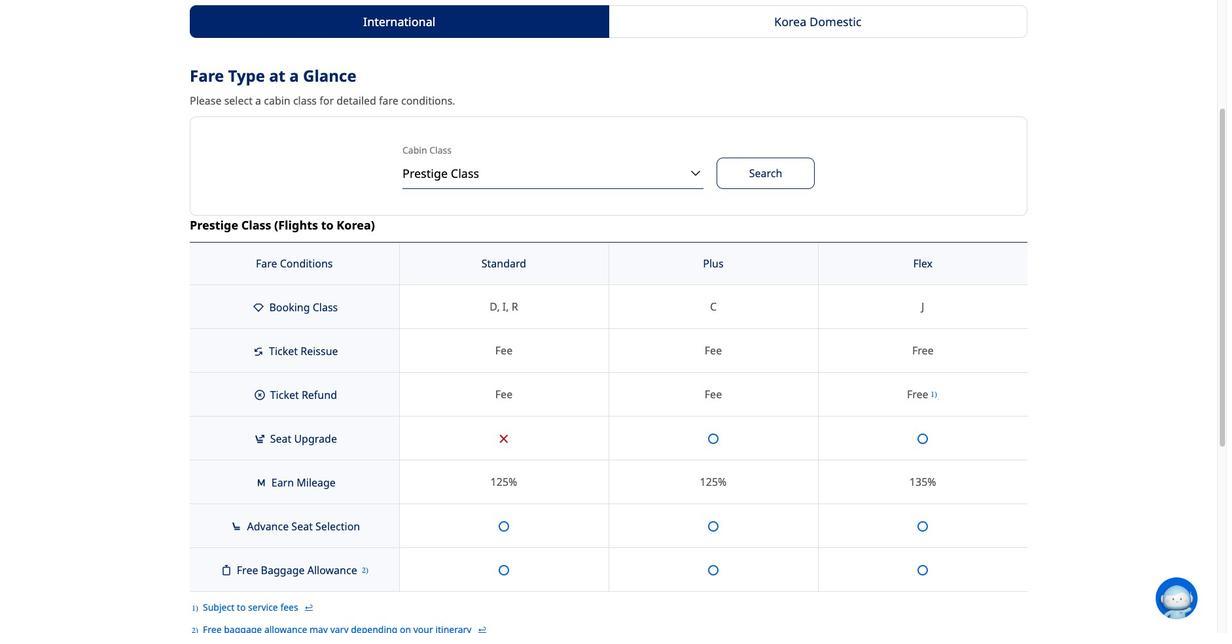 Task type: vqa. For each thing, say whether or not it's contained in the screenshot.


Task type: describe. For each thing, give the bounding box(es) containing it.
ticket reissue
[[266, 344, 338, 359]]

0 vertical spatial seat
[[270, 432, 291, 447]]

fare conditions
[[256, 257, 333, 271]]

cabin class
[[402, 144, 452, 156]]

booking
[[269, 301, 310, 315]]

fare type at a glance
[[190, 65, 356, 86]]

1 vertical spatial a
[[255, 94, 261, 108]]

0 vertical spatial to
[[321, 217, 334, 233]]

ticket refund
[[267, 388, 337, 403]]

flex
[[913, 257, 933, 271]]

fees
[[280, 601, 298, 614]]

국내선 메뉴 menu bar
[[190, 5, 1027, 38]]

subject to service fees
[[203, 601, 301, 614]]

subject
[[203, 601, 234, 614]]

refund
[[302, 388, 337, 403]]

reissue
[[301, 344, 338, 359]]

please select a cabin class for detailed fare conditions.
[[190, 94, 455, 108]]

korea)
[[337, 217, 375, 233]]

cabin
[[402, 144, 427, 156]]

1 125% from the left
[[491, 475, 517, 490]]

at
[[269, 65, 285, 86]]

chat w
[[1198, 593, 1227, 605]]

i,
[[503, 300, 509, 314]]

class for booking
[[313, 301, 338, 315]]

type
[[228, 65, 265, 86]]

domestic
[[810, 14, 862, 30]]

2 125% from the left
[[700, 475, 727, 490]]

glance
[[303, 65, 356, 86]]

fare for fare conditions
[[256, 257, 277, 271]]

prestige class (flights to korea)
[[190, 217, 375, 233]]

korea domestic
[[774, 14, 862, 30]]



Task type: locate. For each thing, give the bounding box(es) containing it.
class left (flights
[[241, 217, 271, 233]]

conditions
[[280, 257, 333, 271]]

fare
[[379, 94, 398, 108]]

1 vertical spatial free
[[907, 388, 928, 402]]

free for refund
[[907, 388, 928, 402]]

cabin
[[264, 94, 290, 108]]

baggage
[[261, 564, 305, 578]]

conditions.
[[401, 94, 455, 108]]

seat left upgrade
[[270, 432, 291, 447]]

0 horizontal spatial 125%
[[491, 475, 517, 490]]

d, i, r
[[490, 300, 518, 314]]

1 horizontal spatial class
[[313, 301, 338, 315]]

2 vertical spatial free
[[237, 564, 258, 578]]

seat
[[270, 432, 291, 447], [291, 520, 313, 534]]

2 horizontal spatial class
[[429, 144, 452, 156]]

fare for fare type at a glance
[[190, 65, 224, 86]]

135%
[[910, 475, 936, 490]]

0 horizontal spatial a
[[255, 94, 261, 108]]

1 horizontal spatial to
[[321, 217, 334, 233]]

to left the "service"
[[237, 601, 246, 614]]

selection
[[315, 520, 360, 534]]

upgrade
[[294, 432, 337, 447]]

2 vertical spatial class
[[313, 301, 338, 315]]

class for prestige
[[241, 217, 271, 233]]

ticket left refund
[[270, 388, 299, 403]]

seat upgrade
[[267, 432, 337, 447]]

mileage
[[297, 476, 336, 490]]

1 vertical spatial to
[[237, 601, 246, 614]]

to
[[321, 217, 334, 233], [237, 601, 246, 614]]

for
[[319, 94, 334, 108]]

ticket for reissue
[[269, 344, 298, 359]]

1 horizontal spatial fare
[[256, 257, 277, 271]]

plus
[[703, 257, 724, 271]]

chat w link
[[1156, 578, 1227, 620]]

earn
[[271, 476, 294, 490]]

1 horizontal spatial a
[[289, 65, 299, 86]]

service
[[248, 601, 278, 614]]

to left korea)
[[321, 217, 334, 233]]

0 vertical spatial free
[[912, 344, 934, 358]]

please
[[190, 94, 222, 108]]

search button
[[717, 158, 815, 189]]

international
[[363, 14, 436, 30]]

fare
[[190, 65, 224, 86], [256, 257, 277, 271]]

class right cabin
[[429, 144, 452, 156]]

prestige
[[190, 217, 238, 233]]

class for cabin
[[429, 144, 452, 156]]

korea
[[774, 14, 807, 30]]

advance
[[247, 520, 289, 534]]

a left "cabin" on the top left of page
[[255, 94, 261, 108]]

detailed
[[336, 94, 376, 108]]

ticket left reissue
[[269, 344, 298, 359]]

ticket for refund
[[270, 388, 299, 403]]

free
[[912, 344, 934, 358], [907, 388, 928, 402], [237, 564, 258, 578]]

class
[[429, 144, 452, 156], [241, 217, 271, 233], [313, 301, 338, 315]]

r
[[512, 300, 518, 314]]

1 vertical spatial fare
[[256, 257, 277, 271]]

free baggage allowance
[[234, 564, 360, 578]]

select
[[224, 94, 253, 108]]

0 vertical spatial ticket
[[269, 344, 298, 359]]

fare up please
[[190, 65, 224, 86]]

standard
[[482, 257, 526, 271]]

w
[[1220, 593, 1227, 605]]

0 horizontal spatial to
[[237, 601, 246, 614]]

booking class
[[267, 301, 338, 315]]

0 horizontal spatial class
[[241, 217, 271, 233]]

free for reissue
[[912, 344, 934, 358]]

1 vertical spatial seat
[[291, 520, 313, 534]]

a
[[289, 65, 299, 86], [255, 94, 261, 108]]

1 vertical spatial ticket
[[270, 388, 299, 403]]

international link
[[190, 5, 609, 38]]

class
[[293, 94, 317, 108]]

fee
[[495, 344, 513, 358], [705, 344, 722, 358], [495, 388, 513, 402], [705, 388, 722, 402]]

ticket
[[269, 344, 298, 359], [270, 388, 299, 403]]

chat
[[1198, 593, 1218, 605]]

0 vertical spatial fare
[[190, 65, 224, 86]]

search
[[749, 166, 782, 181]]

1 vertical spatial class
[[241, 217, 271, 233]]

earn mileage
[[269, 476, 336, 490]]

j
[[921, 300, 924, 314]]

c
[[710, 300, 717, 314]]

125%
[[491, 475, 517, 490], [700, 475, 727, 490]]

0 vertical spatial a
[[289, 65, 299, 86]]

korea domestic link
[[608, 5, 1027, 38]]

(flights
[[274, 217, 318, 233]]

a right at
[[289, 65, 299, 86]]

0 horizontal spatial fare
[[190, 65, 224, 86]]

fare left conditions
[[256, 257, 277, 271]]

class right the booking
[[313, 301, 338, 315]]

0 vertical spatial class
[[429, 144, 452, 156]]

seat right advance on the bottom of page
[[291, 520, 313, 534]]

d,
[[490, 300, 500, 314]]

allowance
[[307, 564, 357, 578]]

1 horizontal spatial 125%
[[700, 475, 727, 490]]

advance seat selection
[[244, 520, 360, 534]]



